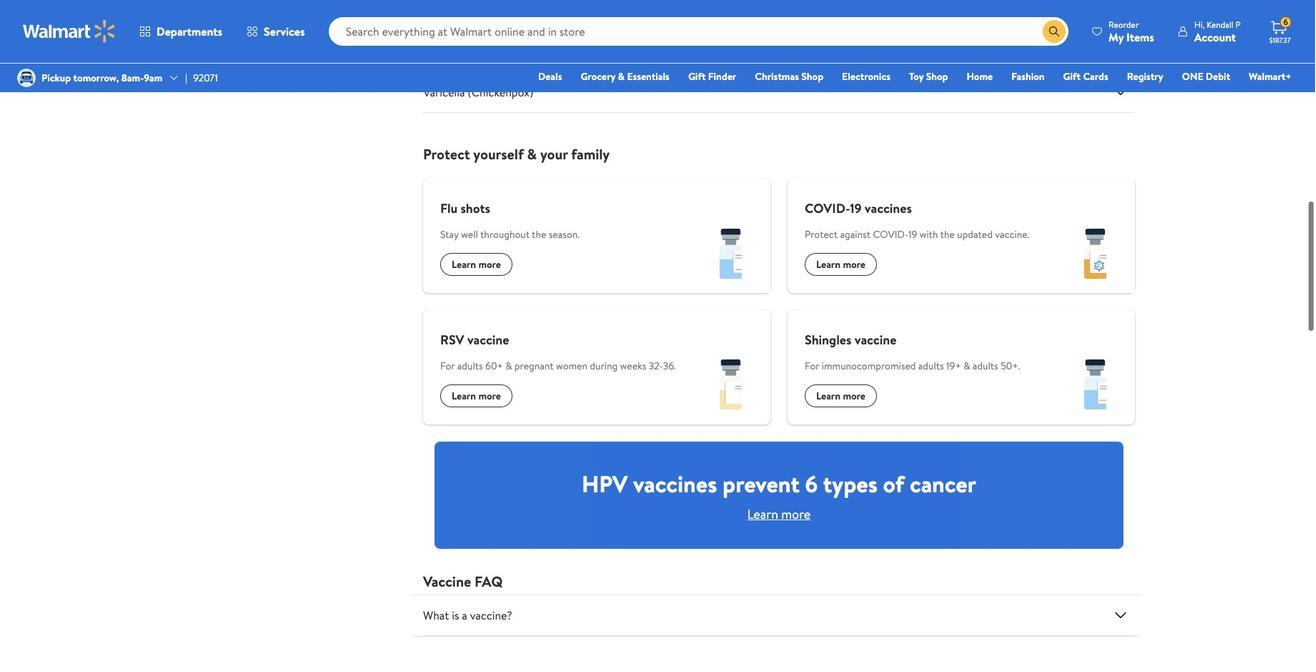 Task type: locate. For each thing, give the bounding box(es) containing it.
walmart image
[[23, 20, 116, 43]]

& right 19+
[[964, 359, 970, 373]]

2 gift from the left
[[1063, 69, 1081, 84]]

6 inside 6 $187.37
[[1284, 16, 1288, 28]]

2 for from the left
[[805, 359, 820, 373]]

learn more for covid-
[[816, 257, 866, 272]]

for down shingles
[[805, 359, 820, 373]]

0 horizontal spatial 6
[[805, 468, 818, 500]]

types
[[823, 468, 878, 500]]

learn down against
[[816, 257, 841, 272]]

1 vertical spatial protect
[[805, 227, 838, 242]]

learn down well
[[452, 257, 476, 272]]

learn more button down against
[[805, 253, 877, 276]]

learn for covid-
[[816, 257, 841, 272]]

vaccines up protect against covid-19 with the updated vaccine.
[[865, 200, 912, 217]]

shop right christmas
[[802, 69, 824, 84]]

kendall
[[1207, 18, 1234, 30]]

0 vertical spatial 6
[[1284, 16, 1288, 28]]

protect left yourself
[[423, 144, 470, 164]]

1 horizontal spatial 19
[[909, 227, 917, 242]]

1 horizontal spatial vaccine
[[855, 331, 897, 349]]

learn down "prevent"
[[748, 506, 778, 523]]

protect against covid-19 with the updated vaccine.
[[805, 227, 1030, 242]]

Search search field
[[329, 17, 1069, 46]]

vaccines right hpv
[[633, 468, 717, 500]]

learn more button down well
[[440, 253, 513, 276]]

1 vertical spatial 19
[[909, 227, 917, 242]]

gift finder
[[688, 69, 737, 84]]

covid-nineteen vaccines. our pharmacies offer both pfizer & moderna. learn more. image
[[1057, 215, 1135, 293]]

gift cards
[[1063, 69, 1109, 84]]

vaccine for rsv vaccine
[[467, 331, 509, 349]]

the
[[532, 227, 546, 242], [941, 227, 955, 242]]

0 horizontal spatial protect
[[423, 144, 470, 164]]

one
[[1182, 69, 1204, 84]]

19 up against
[[850, 200, 862, 217]]

6 inside hpv vaccines prevent 6 types of cancer learn more
[[805, 468, 818, 500]]

more down immunocompromised
[[843, 389, 866, 403]]

learn more down 60+
[[452, 389, 501, 403]]

updated
[[957, 227, 993, 242]]

measles, mumps & rubella (mmr)
[[423, 43, 591, 59]]

essentials
[[627, 69, 670, 84]]

what is a vaccine? image
[[1112, 607, 1130, 624]]

for down rsv
[[440, 359, 455, 373]]

2 shop from the left
[[926, 69, 948, 84]]

1 vertical spatial covid-
[[873, 227, 909, 242]]

the left season.
[[532, 227, 546, 242]]

shop inside toy shop link
[[926, 69, 948, 84]]

0 vertical spatial vaccines
[[865, 200, 912, 217]]

shop inside christmas shop link
[[802, 69, 824, 84]]

6 left types
[[805, 468, 818, 500]]

0 vertical spatial 19
[[850, 200, 862, 217]]

learn more button for covid-
[[805, 253, 877, 276]]

0 vertical spatial covid-
[[805, 200, 850, 217]]

fashion
[[1012, 69, 1045, 84]]

0 horizontal spatial shop
[[802, 69, 824, 84]]

learn more button
[[440, 253, 513, 276], [805, 253, 877, 276], [440, 385, 513, 408], [805, 385, 877, 408]]

vaccine up immunocompromised
[[855, 331, 897, 349]]

1 vertical spatial 6
[[805, 468, 818, 500]]

shingles
[[805, 331, 852, 349]]

services
[[264, 24, 305, 39]]

learn
[[452, 257, 476, 272], [816, 257, 841, 272], [452, 389, 476, 403], [816, 389, 841, 403], [748, 506, 778, 523]]

1 horizontal spatial 6
[[1284, 16, 1288, 28]]

for immunocompromised adults 19+ & adults 50+.
[[805, 359, 1020, 373]]

2 horizontal spatial adults
[[973, 359, 999, 373]]

learn down rsv vaccine
[[452, 389, 476, 403]]

more down "prevent"
[[782, 506, 811, 523]]

1 horizontal spatial for
[[805, 359, 820, 373]]

learn more button down 60+
[[440, 385, 513, 408]]

1 horizontal spatial gift
[[1063, 69, 1081, 84]]

1 horizontal spatial protect
[[805, 227, 838, 242]]

adults left 60+
[[457, 359, 483, 373]]

learn more
[[452, 257, 501, 272], [816, 257, 866, 272], [452, 389, 501, 403], [816, 389, 866, 403]]

shots
[[461, 200, 490, 217]]

gift inside the 'gift finder' link
[[688, 69, 706, 84]]

well
[[461, 227, 478, 242]]

0 horizontal spatial vaccine
[[467, 331, 509, 349]]

0 horizontal spatial vaccines
[[633, 468, 717, 500]]

covid-
[[805, 200, 850, 217], [873, 227, 909, 242]]

vaccine?
[[470, 608, 512, 623]]

more down 60+
[[479, 389, 501, 403]]

learn for shingles
[[816, 389, 841, 403]]

shop right toy
[[926, 69, 948, 84]]

1 horizontal spatial adults
[[918, 359, 944, 373]]

toy shop
[[909, 69, 948, 84]]

0 horizontal spatial for
[[440, 359, 455, 373]]

stay
[[440, 227, 459, 242]]

1 shop from the left
[[802, 69, 824, 84]]

3 adults from the left
[[973, 359, 999, 373]]

hi, kendall p account
[[1195, 18, 1241, 45]]

walmart+
[[1249, 69, 1292, 84]]

more
[[479, 257, 501, 272], [843, 257, 866, 272], [479, 389, 501, 403], [843, 389, 866, 403], [782, 506, 811, 523]]

one debit
[[1182, 69, 1231, 84]]

mumps
[[468, 43, 504, 59]]

with
[[920, 227, 938, 242]]

$187.37
[[1270, 35, 1291, 45]]

1 horizontal spatial covid-
[[873, 227, 909, 242]]

1 horizontal spatial the
[[941, 227, 955, 242]]

deals
[[538, 69, 562, 84]]

fashion link
[[1005, 69, 1051, 84]]

one debit link
[[1176, 69, 1237, 84]]

toy shop link
[[903, 69, 955, 84]]

rubella
[[517, 43, 554, 59]]

reorder
[[1109, 18, 1139, 30]]

more down "throughout"
[[479, 257, 501, 272]]

varicella
[[423, 84, 465, 100]]

vaccine faq
[[423, 572, 503, 591]]

family
[[571, 144, 610, 164]]

throughout
[[480, 227, 530, 242]]

rsv vaccine
[[440, 331, 509, 349]]

32-
[[649, 359, 663, 373]]

shop for christmas shop
[[802, 69, 824, 84]]

2 the from the left
[[941, 227, 955, 242]]

learn more for shingles
[[816, 389, 866, 403]]

learn more down against
[[816, 257, 866, 272]]

debit
[[1206, 69, 1231, 84]]

& left your
[[527, 144, 537, 164]]

6
[[1284, 16, 1288, 28], [805, 468, 818, 500]]

learn more button down immunocompromised
[[805, 385, 877, 408]]

1 vertical spatial vaccines
[[633, 468, 717, 500]]

shingles vaccine. for immunocompromised adults nineteen plus and adults fifty plus.  learn more. image
[[1057, 346, 1135, 425]]

learn more button for rsv
[[440, 385, 513, 408]]

covid- right against
[[873, 227, 909, 242]]

1 horizontal spatial shop
[[926, 69, 948, 84]]

my
[[1109, 29, 1124, 45]]

shop
[[802, 69, 824, 84], [926, 69, 948, 84]]

prevent
[[723, 468, 800, 500]]

more for rsv
[[479, 389, 501, 403]]

learn more down immunocompromised
[[816, 389, 866, 403]]

vaccine
[[467, 331, 509, 349], [855, 331, 897, 349]]

of
[[883, 468, 905, 500]]

6 up $187.37
[[1284, 16, 1288, 28]]

0 horizontal spatial gift
[[688, 69, 706, 84]]

0 horizontal spatial covid-
[[805, 200, 850, 217]]

60+
[[485, 359, 503, 373]]

& right grocery
[[618, 69, 625, 84]]

grocery & essentials
[[581, 69, 670, 84]]

learn for rsv
[[452, 389, 476, 403]]

learn more down well
[[452, 257, 501, 272]]

 image
[[17, 69, 36, 87]]

protect left against
[[805, 227, 838, 242]]

1 vaccine from the left
[[467, 331, 509, 349]]

learn for flu
[[452, 257, 476, 272]]

0 horizontal spatial adults
[[457, 359, 483, 373]]

1 for from the left
[[440, 359, 455, 373]]

more down against
[[843, 257, 866, 272]]

covid- up against
[[805, 200, 850, 217]]

hpv
[[582, 468, 628, 500]]

learn more button for flu
[[440, 253, 513, 276]]

1 gift from the left
[[688, 69, 706, 84]]

2 adults from the left
[[918, 359, 944, 373]]

electronics link
[[836, 69, 897, 84]]

gift inside gift cards link
[[1063, 69, 1081, 84]]

adults left 19+
[[918, 359, 944, 373]]

vaccines inside hpv vaccines prevent 6 types of cancer learn more
[[633, 468, 717, 500]]

adults left 50+.
[[973, 359, 999, 373]]

1 adults from the left
[[457, 359, 483, 373]]

christmas
[[755, 69, 799, 84]]

0 horizontal spatial the
[[532, 227, 546, 242]]

stay well throughout the season.
[[440, 227, 580, 242]]

home
[[967, 69, 993, 84]]

during
[[590, 359, 618, 373]]

2 vaccine from the left
[[855, 331, 897, 349]]

learn down immunocompromised
[[816, 389, 841, 403]]

the right "with"
[[941, 227, 955, 242]]

gift left cards
[[1063, 69, 1081, 84]]

protect
[[423, 144, 470, 164], [805, 227, 838, 242]]

vaccine up 60+
[[467, 331, 509, 349]]

19 left "with"
[[909, 227, 917, 242]]

1 the from the left
[[532, 227, 546, 242]]

account
[[1195, 29, 1236, 45]]

0 vertical spatial protect
[[423, 144, 470, 164]]

19
[[850, 200, 862, 217], [909, 227, 917, 242]]

registry link
[[1121, 69, 1170, 84]]

gift left finder
[[688, 69, 706, 84]]

varicella (chickenpox) image
[[1112, 84, 1130, 101]]

gift
[[688, 69, 706, 84], [1063, 69, 1081, 84]]



Task type: describe. For each thing, give the bounding box(es) containing it.
immunocompromised
[[822, 359, 916, 373]]

what is a vaccine?
[[423, 608, 512, 623]]

92071
[[193, 71, 218, 85]]

36.
[[663, 359, 676, 373]]

50+.
[[1001, 359, 1020, 373]]

learn more for flu
[[452, 257, 501, 272]]

gift cards link
[[1057, 69, 1115, 84]]

shingles vaccine
[[805, 331, 897, 349]]

hpv vaccines prevent six types of cancer. learn more. image
[[596, 442, 963, 549]]

more for flu
[[479, 257, 501, 272]]

services button
[[235, 14, 317, 49]]

departments
[[157, 24, 222, 39]]

learn more link
[[748, 506, 811, 523]]

hi,
[[1195, 18, 1205, 30]]

0 horizontal spatial 19
[[850, 200, 862, 217]]

(mmr)
[[556, 43, 591, 59]]

measles,
[[423, 43, 465, 59]]

for adults 60+ & pregnant women during weeks 32-36.
[[440, 359, 676, 373]]

& right 60+
[[506, 359, 512, 373]]

walmart+ link
[[1243, 69, 1298, 84]]

flu
[[440, 200, 458, 217]]

gift for gift finder
[[688, 69, 706, 84]]

faq
[[475, 572, 503, 591]]

tomorrow,
[[73, 71, 119, 85]]

vaccine.
[[995, 227, 1030, 242]]

christmas shop link
[[749, 69, 830, 84]]

8am-
[[121, 71, 144, 85]]

registry
[[1127, 69, 1164, 84]]

pickup tomorrow, 8am-9am
[[41, 71, 163, 85]]

protect for protect yourself & your family
[[423, 144, 470, 164]]

| 92071
[[185, 71, 218, 85]]

gift finder link
[[682, 69, 743, 84]]

& right mumps
[[507, 43, 514, 59]]

rsv vaccine. for adults sixty plus and pregnant women during weeks thirty two - thirty six. learn more. image
[[692, 346, 771, 425]]

pickup
[[41, 71, 71, 85]]

vaccine
[[423, 572, 471, 591]]

6 $187.37
[[1270, 16, 1291, 45]]

your
[[540, 144, 568, 164]]

cancer
[[910, 468, 977, 500]]

departments button
[[127, 14, 235, 49]]

flu shots
[[440, 200, 490, 217]]

finder
[[708, 69, 737, 84]]

(chickenpox)
[[468, 84, 534, 100]]

search icon image
[[1049, 26, 1060, 37]]

more for covid-
[[843, 257, 866, 272]]

9am
[[144, 71, 163, 85]]

deals link
[[532, 69, 569, 84]]

pregnant
[[515, 359, 554, 373]]

items
[[1127, 29, 1155, 45]]

yourself
[[473, 144, 524, 164]]

what
[[423, 608, 449, 623]]

weeks
[[620, 359, 647, 373]]

19+
[[947, 359, 961, 373]]

home link
[[960, 69, 1000, 84]]

hpv vaccines prevent 6 types of cancer learn more
[[582, 468, 977, 523]]

protect yourself & your family
[[423, 144, 610, 164]]

Walmart Site-Wide search field
[[329, 17, 1069, 46]]

toy
[[909, 69, 924, 84]]

electronics
[[842, 69, 891, 84]]

learn more for rsv
[[452, 389, 501, 403]]

p
[[1236, 18, 1241, 30]]

grocery & essentials link
[[574, 69, 676, 84]]

grocery
[[581, 69, 616, 84]]

cards
[[1083, 69, 1109, 84]]

meningitis
[[423, 2, 474, 17]]

|
[[185, 71, 187, 85]]

a
[[462, 608, 467, 623]]

1 horizontal spatial vaccines
[[865, 200, 912, 217]]

women
[[556, 359, 588, 373]]

gift for gift cards
[[1063, 69, 1081, 84]]

vaccine for shingles vaccine
[[855, 331, 897, 349]]

learn more button for shingles
[[805, 385, 877, 408]]

varicella (chickenpox)
[[423, 84, 534, 100]]

flu shots. stay well throughout the season. learn more. image
[[692, 215, 771, 293]]

more inside hpv vaccines prevent 6 types of cancer learn more
[[782, 506, 811, 523]]

shop for toy shop
[[926, 69, 948, 84]]

more for shingles
[[843, 389, 866, 403]]

christmas shop
[[755, 69, 824, 84]]

season.
[[549, 227, 580, 242]]

learn inside hpv vaccines prevent 6 types of cancer learn more
[[748, 506, 778, 523]]

rsv
[[440, 331, 464, 349]]

is
[[452, 608, 459, 623]]

protect for protect against covid-19 with the updated vaccine.
[[805, 227, 838, 242]]

for for shingles vaccine
[[805, 359, 820, 373]]

for for rsv vaccine
[[440, 359, 455, 373]]



Task type: vqa. For each thing, say whether or not it's contained in the screenshot.
Dec
no



